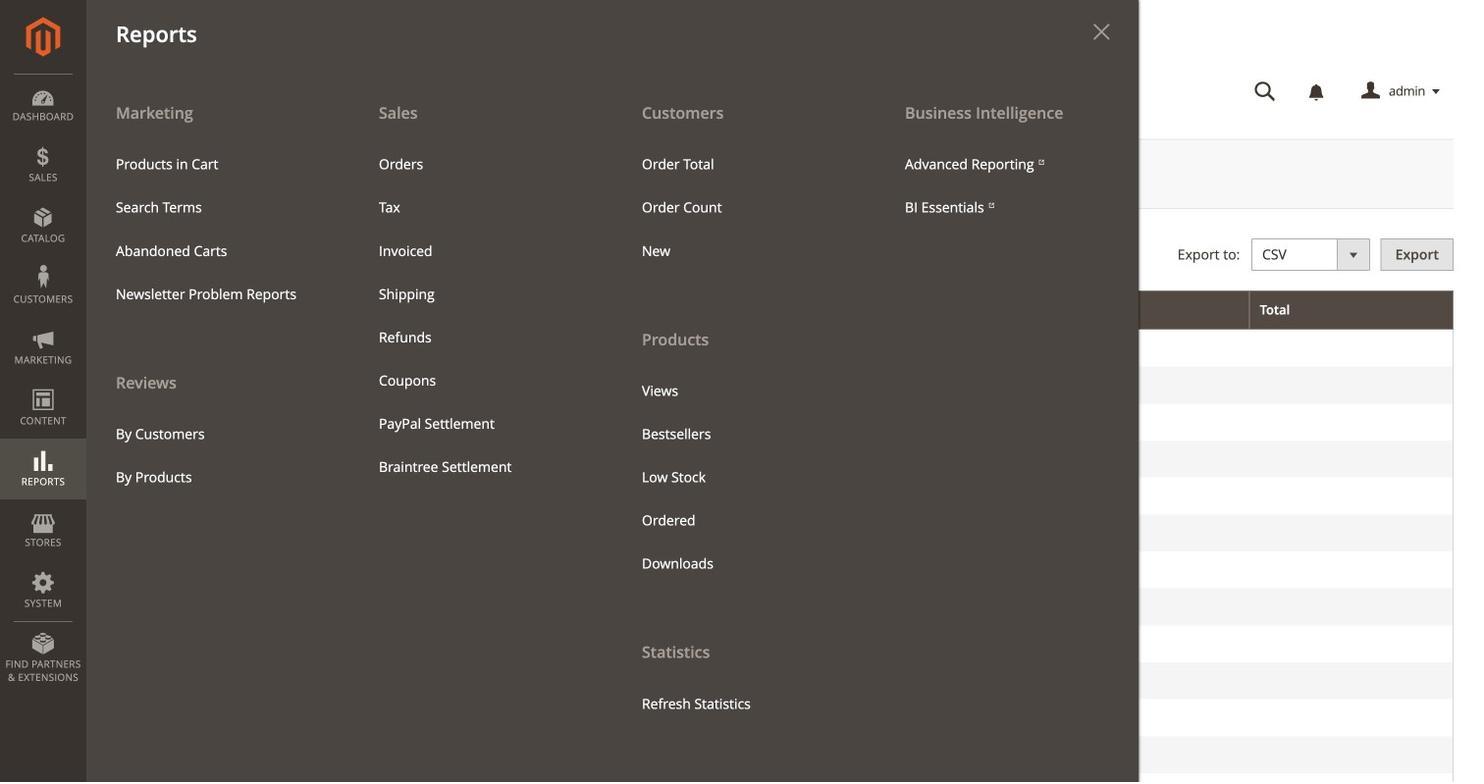 Task type: locate. For each thing, give the bounding box(es) containing it.
None text field
[[172, 239, 320, 271]]

menu
[[86, 90, 1139, 783], [86, 90, 350, 499], [613, 90, 876, 726], [101, 143, 335, 316], [364, 143, 598, 489], [627, 143, 861, 273], [891, 143, 1124, 230], [627, 370, 861, 586], [101, 413, 335, 499]]

menu bar
[[0, 0, 1139, 783]]

None text field
[[361, 239, 508, 271]]



Task type: describe. For each thing, give the bounding box(es) containing it.
magento admin panel image
[[26, 17, 60, 57]]



